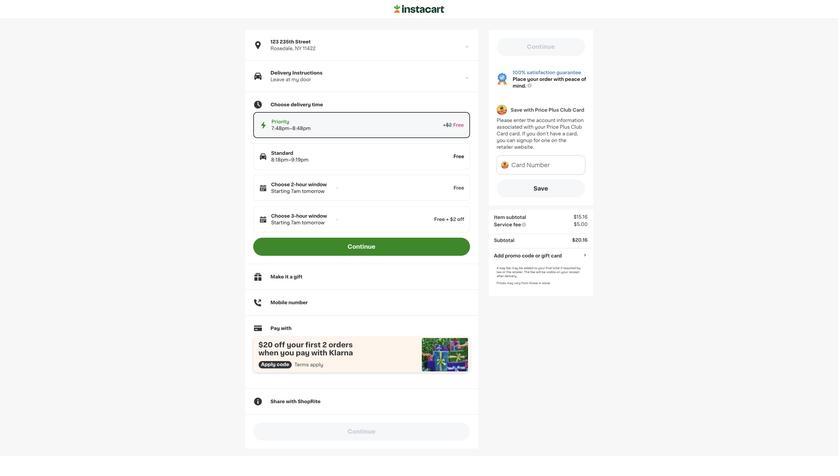 Task type: vqa. For each thing, say whether or not it's contained in the screenshot.
Supplies
no



Task type: locate. For each thing, give the bounding box(es) containing it.
may down delivery. at right
[[507, 282, 514, 285]]

1 vertical spatial may
[[507, 282, 514, 285]]

fee right bag
[[506, 267, 511, 270]]

club up information at top
[[561, 108, 572, 112]]

you inside the $20 off your first 2 orders when you pay with klarna
[[280, 350, 294, 357]]

0 horizontal spatial the
[[507, 271, 512, 274]]

1 horizontal spatial save
[[534, 186, 549, 192]]

choose
[[271, 102, 290, 107], [271, 182, 290, 187], [271, 214, 290, 219]]

save inside button
[[534, 186, 549, 192]]

hour inside choose 3-hour window starting 7am tomorrow
[[296, 214, 308, 219]]

1 vertical spatial choose
[[271, 182, 290, 187]]

standard
[[271, 151, 294, 156]]

0 vertical spatial tomorrow
[[302, 189, 325, 194]]

plus up account
[[549, 108, 559, 112]]

instructions
[[293, 71, 323, 75]]

1 vertical spatial be
[[542, 271, 546, 274]]

0 vertical spatial 7am
[[291, 189, 301, 194]]

place your order with peace of mind.
[[513, 77, 587, 88]]

2 vertical spatial you
[[280, 350, 294, 357]]

save for save with price plus club card
[[511, 108, 523, 112]]

the down have
[[559, 138, 567, 143]]

may
[[512, 267, 519, 270], [507, 282, 514, 285]]

the
[[524, 271, 530, 274]]

8:18pm–9:19pm
[[271, 158, 309, 162]]

window
[[308, 182, 327, 187], [309, 214, 327, 219]]

you up retailer
[[497, 138, 506, 143]]

$5.00
[[574, 222, 588, 227]]

more info about 100% satisfaction guarantee image
[[527, 83, 533, 88]]

your up pay
[[287, 342, 304, 349]]

your up "more info about 100% satisfaction guarantee" icon
[[528, 77, 539, 82]]

a
[[563, 132, 566, 136], [290, 275, 293, 280]]

0 vertical spatial window
[[308, 182, 327, 187]]

law
[[497, 271, 502, 274]]

0 vertical spatial may
[[512, 267, 519, 270]]

with up enter
[[524, 108, 534, 112]]

1 horizontal spatial fee
[[514, 223, 522, 228]]

1 vertical spatial on
[[557, 271, 561, 274]]

fee down the to
[[531, 271, 536, 274]]

code inside button
[[522, 254, 535, 259]]

starting for choose 3-hour window starting 7am tomorrow
[[271, 221, 290, 225]]

gift left "card"
[[542, 254, 550, 259]]

window right 2-
[[308, 182, 327, 187]]

with up if
[[524, 125, 534, 130]]

7am inside choose 3-hour window starting 7am tomorrow
[[291, 221, 301, 225]]

2 7am from the top
[[291, 221, 301, 225]]

0 horizontal spatial plus
[[549, 108, 559, 112]]

0 vertical spatial off
[[458, 217, 465, 222]]

delivery instructions leave at my door
[[271, 71, 323, 82]]

choose inside choose 3-hour window starting 7am tomorrow
[[271, 214, 290, 219]]

1 horizontal spatial the
[[528, 118, 535, 123]]

off up when on the bottom left of page
[[275, 342, 285, 349]]

2 vertical spatial the
[[507, 271, 512, 274]]

1 vertical spatial card
[[497, 132, 508, 136]]

may up retailer.
[[512, 267, 519, 270]]

you right if
[[527, 132, 536, 136]]

1 tomorrow from the top
[[302, 189, 325, 194]]

off inside the $20 off your first 2 orders when you pay with klarna
[[275, 342, 285, 349]]

club up card,
[[571, 125, 582, 130]]

0 vertical spatial a
[[563, 132, 566, 136]]

hour inside choose 2-hour window starting 7am tomorrow
[[296, 182, 307, 187]]

code
[[522, 254, 535, 259], [277, 363, 289, 367]]

add
[[494, 254, 504, 259]]

choose inside choose 2-hour window starting 7am tomorrow
[[271, 182, 290, 187]]

1 horizontal spatial plus
[[560, 125, 570, 130]]

to
[[535, 267, 538, 270]]

1 vertical spatial starting
[[271, 221, 290, 225]]

receipt
[[569, 271, 580, 274]]

0 horizontal spatial code
[[277, 363, 289, 367]]

a bag fee may be added to your final total if required by law or the retailer. the fee will be visible on your receipt after delivery.
[[497, 267, 581, 278]]

1 7am from the top
[[291, 189, 301, 194]]

free + $2 off
[[435, 217, 465, 222]]

may inside a bag fee may be added to your final total if required by law or the retailer. the fee will be visible on your receipt after delivery.
[[512, 267, 519, 270]]

be
[[519, 267, 523, 270], [542, 271, 546, 274]]

add promo code or gift card button
[[494, 253, 562, 260]]

2 tomorrow from the top
[[302, 221, 325, 225]]

0 vertical spatial starting
[[271, 189, 290, 194]]

fee down subtotal on the top of the page
[[514, 223, 522, 228]]

off right $2
[[458, 217, 465, 222]]

card down associated
[[497, 132, 508, 136]]

subtotal
[[507, 215, 527, 220]]

0 vertical spatial gift
[[542, 254, 550, 259]]

tomorrow for choose 3-hour window starting 7am tomorrow
[[302, 221, 325, 225]]

peace
[[566, 77, 581, 82]]

0 vertical spatial be
[[519, 267, 523, 270]]

7am down 2-
[[291, 189, 301, 194]]

save up enter
[[511, 108, 523, 112]]

235th
[[280, 40, 294, 44]]

tomorrow inside choose 3-hour window starting 7am tomorrow
[[302, 221, 325, 225]]

if
[[523, 132, 526, 136]]

7am for 2-
[[291, 189, 301, 194]]

a right it
[[290, 275, 293, 280]]

window right the 3-
[[309, 214, 327, 219]]

on down total
[[557, 271, 561, 274]]

on inside please enter the account information associated with your price plus club card card. if you don't have a card, you can signup for one on the retailer website.
[[552, 138, 558, 143]]

1 starting from the top
[[271, 189, 290, 194]]

window inside choose 2-hour window starting 7am tomorrow
[[308, 182, 327, 187]]

delivery
[[291, 102, 311, 107]]

1 horizontal spatial code
[[522, 254, 535, 259]]

associated
[[497, 125, 523, 130]]

1 vertical spatial tomorrow
[[302, 221, 325, 225]]

signup
[[517, 138, 533, 143]]

0 horizontal spatial a
[[290, 275, 293, 280]]

the
[[528, 118, 535, 123], [559, 138, 567, 143], [507, 271, 512, 274]]

a inside please enter the account information associated with your price plus club card card. if you don't have a card, you can signup for one on the retailer website.
[[563, 132, 566, 136]]

2 starting from the top
[[271, 221, 290, 225]]

with right pay
[[281, 326, 292, 331]]

gift inside button
[[542, 254, 550, 259]]

standard 8:18pm–9:19pm
[[271, 151, 309, 162]]

plus inside please enter the account information associated with your price plus club card card. if you don't have a card, you can signup for one on the retailer website.
[[560, 125, 570, 130]]

1 horizontal spatial you
[[497, 138, 506, 143]]

your inside the $20 off your first 2 orders when you pay with klarna
[[287, 342, 304, 349]]

0 vertical spatial on
[[552, 138, 558, 143]]

0 vertical spatial code
[[522, 254, 535, 259]]

choose left 2-
[[271, 182, 290, 187]]

1 horizontal spatial a
[[563, 132, 566, 136]]

with down guarantee
[[554, 77, 564, 82]]

0 horizontal spatial save
[[511, 108, 523, 112]]

tomorrow
[[302, 189, 325, 194], [302, 221, 325, 225]]

0 vertical spatial choose
[[271, 102, 290, 107]]

0 horizontal spatial or
[[503, 271, 506, 274]]

apply
[[261, 363, 276, 367]]

hour for 2-
[[296, 182, 307, 187]]

your inside please enter the account information associated with your price plus club card card. if you don't have a card, you can signup for one on the retailer website.
[[535, 125, 546, 130]]

1 vertical spatial a
[[290, 275, 293, 280]]

0 horizontal spatial off
[[275, 342, 285, 349]]

the right enter
[[528, 118, 535, 123]]

can
[[507, 138, 516, 143]]

1 vertical spatial plus
[[560, 125, 570, 130]]

1 horizontal spatial be
[[542, 271, 546, 274]]

save with price plus club card
[[511, 108, 585, 112]]

plus
[[549, 108, 559, 112], [560, 125, 570, 130]]

1 vertical spatial window
[[309, 214, 327, 219]]

starting inside choose 2-hour window starting 7am tomorrow
[[271, 189, 290, 194]]

add promo code or gift card
[[494, 254, 562, 259]]

choose delivery time
[[271, 102, 323, 107]]

0 horizontal spatial you
[[280, 350, 294, 357]]

7am
[[291, 189, 301, 194], [291, 221, 301, 225]]

or up the to
[[536, 254, 541, 259]]

0 vertical spatial card
[[573, 108, 585, 112]]

card up information at top
[[573, 108, 585, 112]]

hour
[[296, 182, 307, 187], [296, 214, 308, 219]]

choose for choose delivery time
[[271, 102, 290, 107]]

7:48pm–8:48pm
[[272, 126, 311, 131]]

choose up priority
[[271, 102, 290, 107]]

with down 2
[[312, 350, 328, 357]]

you left pay
[[280, 350, 294, 357]]

window inside choose 3-hour window starting 7am tomorrow
[[309, 214, 327, 219]]

be up retailer.
[[519, 267, 523, 270]]

0 vertical spatial save
[[511, 108, 523, 112]]

price up have
[[547, 125, 559, 130]]

1 vertical spatial save
[[534, 186, 549, 192]]

0 horizontal spatial card
[[497, 132, 508, 136]]

2 window from the top
[[309, 214, 327, 219]]

starting inside choose 3-hour window starting 7am tomorrow
[[271, 221, 290, 225]]

1 vertical spatial club
[[571, 125, 582, 130]]

delivery.
[[505, 275, 518, 278]]

card
[[573, 108, 585, 112], [497, 132, 508, 136]]

plus down information at top
[[560, 125, 570, 130]]

please enter the account information associated with your price plus club card card. if you don't have a card, you can signup for one on the retailer website.
[[497, 118, 585, 150]]

0 horizontal spatial gift
[[294, 275, 303, 280]]

0 vertical spatial the
[[528, 118, 535, 123]]

club
[[561, 108, 572, 112], [571, 125, 582, 130]]

fee
[[514, 223, 522, 228], [506, 267, 511, 270], [531, 271, 536, 274]]

tomorrow inside choose 2-hour window starting 7am tomorrow
[[302, 189, 325, 194]]

be right "will" at the right
[[542, 271, 546, 274]]

2 vertical spatial choose
[[271, 214, 290, 219]]

1 vertical spatial gift
[[294, 275, 303, 280]]

save down card number text box
[[534, 186, 549, 192]]

your
[[528, 77, 539, 82], [535, 125, 546, 130], [539, 267, 545, 270], [562, 271, 569, 274], [287, 342, 304, 349]]

0 vertical spatial or
[[536, 254, 541, 259]]

1 horizontal spatial or
[[536, 254, 541, 259]]

mobile
[[271, 301, 288, 305]]

priority
[[272, 120, 290, 124]]

on down have
[[552, 138, 558, 143]]

off
[[458, 217, 465, 222], [275, 342, 285, 349]]

1 vertical spatial or
[[503, 271, 506, 274]]

2 horizontal spatial the
[[559, 138, 567, 143]]

$20.16
[[573, 238, 588, 243]]

choose left the 3-
[[271, 214, 290, 219]]

your down 'if'
[[562, 271, 569, 274]]

code right apply
[[277, 363, 289, 367]]

free
[[454, 123, 464, 128], [454, 154, 465, 159], [454, 186, 465, 191], [435, 217, 445, 222]]

1 horizontal spatial gift
[[542, 254, 550, 259]]

1 vertical spatial off
[[275, 342, 285, 349]]

choose 3-hour window starting 7am tomorrow
[[271, 214, 327, 225]]

price up account
[[535, 108, 548, 112]]

code up added at right
[[522, 254, 535, 259]]

1 vertical spatial hour
[[296, 214, 308, 219]]

1 vertical spatial 7am
[[291, 221, 301, 225]]

123
[[271, 40, 279, 44]]

order
[[540, 77, 553, 82]]

0 vertical spatial hour
[[296, 182, 307, 187]]

0 vertical spatial you
[[527, 132, 536, 136]]

or down bag
[[503, 271, 506, 274]]

your up don't
[[535, 125, 546, 130]]

save button
[[497, 180, 585, 198]]

save for save
[[534, 186, 549, 192]]

1 horizontal spatial off
[[458, 217, 465, 222]]

choose for choose 2-hour window starting 7am tomorrow
[[271, 182, 290, 187]]

a right have
[[563, 132, 566, 136]]

hour down choose 2-hour window starting 7am tomorrow
[[296, 214, 308, 219]]

the up delivery. at right
[[507, 271, 512, 274]]

starting
[[271, 189, 290, 194], [271, 221, 290, 225]]

0 horizontal spatial fee
[[506, 267, 511, 270]]

1 vertical spatial price
[[547, 125, 559, 130]]

2 horizontal spatial fee
[[531, 271, 536, 274]]

pay with
[[271, 326, 292, 331]]

0 horizontal spatial be
[[519, 267, 523, 270]]

1 window from the top
[[308, 182, 327, 187]]

a
[[497, 267, 499, 270]]

1 vertical spatial code
[[277, 363, 289, 367]]

7am down the 3-
[[291, 221, 301, 225]]

0 vertical spatial club
[[561, 108, 572, 112]]

hour down 8:18pm–9:19pm
[[296, 182, 307, 187]]

+
[[446, 217, 449, 222]]

0 vertical spatial plus
[[549, 108, 559, 112]]

7am inside choose 2-hour window starting 7am tomorrow
[[291, 189, 301, 194]]

tomorrow for choose 2-hour window starting 7am tomorrow
[[302, 189, 325, 194]]

share with shoprite
[[271, 400, 321, 404]]

gift right it
[[294, 275, 303, 280]]

store.
[[543, 282, 551, 285]]

2 horizontal spatial you
[[527, 132, 536, 136]]

$20
[[259, 342, 273, 349]]

choose 2-hour window starting 7am tomorrow
[[271, 182, 327, 194]]



Task type: describe. For each thing, give the bounding box(es) containing it.
required
[[564, 267, 576, 270]]

2-
[[291, 182, 296, 187]]

or inside button
[[536, 254, 541, 259]]

2
[[323, 342, 327, 349]]

terms
[[295, 363, 309, 368]]

free left +
[[435, 217, 445, 222]]

0 vertical spatial fee
[[514, 223, 522, 228]]

total
[[553, 267, 560, 270]]

account
[[537, 118, 556, 123]]

rosedale,
[[271, 46, 294, 51]]

shoprite
[[298, 400, 321, 404]]

continue button
[[253, 238, 470, 256]]

website.
[[515, 145, 534, 150]]

priority 7:48pm–8:48pm
[[272, 120, 311, 131]]

please
[[497, 118, 513, 123]]

share
[[271, 400, 285, 404]]

with inside place your order with peace of mind.
[[554, 77, 564, 82]]

make it a gift
[[271, 275, 303, 280]]

leave
[[271, 77, 285, 82]]

make
[[271, 275, 284, 280]]

time
[[312, 102, 323, 107]]

your inside place your order with peace of mind.
[[528, 77, 539, 82]]

card
[[551, 254, 562, 259]]

$20 off your first 2 orders when you pay with klarna
[[259, 342, 353, 357]]

123 235th street rosedale, ny 11422
[[271, 40, 316, 51]]

card inside please enter the account information associated with your price plus club card card. if you don't have a card, you can signup for one on the retailer website.
[[497, 132, 508, 136]]

1 vertical spatial fee
[[506, 267, 511, 270]]

on inside a bag fee may be added to your final total if required by law or the retailer. the fee will be visible on your receipt after delivery.
[[557, 271, 561, 274]]

it
[[285, 275, 289, 280]]

added
[[524, 267, 534, 270]]

number
[[289, 301, 308, 305]]

free down +$2 free
[[454, 154, 465, 159]]

apply
[[310, 363, 324, 368]]

1 horizontal spatial card
[[573, 108, 585, 112]]

free right +$2
[[454, 123, 464, 128]]

7am for 3-
[[291, 221, 301, 225]]

11422
[[303, 46, 316, 51]]

vary
[[515, 282, 521, 285]]

card.
[[510, 132, 521, 136]]

after
[[497, 275, 504, 278]]

item subtotal
[[494, 215, 527, 220]]

3-
[[291, 214, 296, 219]]

delivery address image
[[464, 44, 470, 50]]

card,
[[567, 132, 578, 136]]

1 vertical spatial you
[[497, 138, 506, 143]]

prices
[[497, 282, 506, 285]]

delivery
[[271, 71, 291, 75]]

free up $2
[[454, 186, 465, 191]]

delivery instructions image
[[464, 75, 470, 81]]

window for choose 3-hour window starting 7am tomorrow
[[309, 214, 327, 219]]

for
[[534, 138, 541, 143]]

+$2
[[443, 123, 452, 128]]

service fee
[[494, 223, 522, 228]]

retailer.
[[512, 271, 524, 274]]

home image
[[394, 4, 444, 14]]

$2
[[450, 217, 457, 222]]

1 vertical spatial the
[[559, 138, 567, 143]]

prices may vary from those in store.
[[497, 282, 551, 285]]

will
[[536, 271, 541, 274]]

price inside please enter the account information associated with your price plus club card card. if you don't have a card, you can signup for one on the retailer website.
[[547, 125, 559, 130]]

one
[[542, 138, 551, 143]]

orders
[[329, 342, 353, 349]]

those
[[530, 282, 538, 285]]

or inside a bag fee may be added to your final total if required by law or the retailer. the fee will be visible on your receipt after delivery.
[[503, 271, 506, 274]]

when
[[259, 350, 279, 357]]

first
[[306, 342, 321, 349]]

Card Number text field
[[512, 156, 585, 175]]

terms apply
[[295, 363, 324, 368]]

with inside the $20 off your first 2 orders when you pay with klarna
[[312, 350, 328, 357]]

with right share
[[286, 400, 297, 404]]

window for choose 2-hour window starting 7am tomorrow
[[308, 182, 327, 187]]

if
[[561, 267, 563, 270]]

final
[[546, 267, 553, 270]]

apply code
[[261, 363, 289, 367]]

door
[[300, 77, 311, 82]]

starting for choose 2-hour window starting 7am tomorrow
[[271, 189, 290, 194]]

retailer
[[497, 145, 513, 150]]

with inside please enter the account information associated with your price plus club card card. if you don't have a card, you can signup for one on the retailer website.
[[524, 125, 534, 130]]

don't
[[537, 132, 549, 136]]

by
[[577, 267, 581, 270]]

information
[[557, 118, 584, 123]]

service
[[494, 223, 513, 228]]

my
[[292, 77, 299, 82]]

bag
[[500, 267, 506, 270]]

pay
[[296, 350, 310, 357]]

hour for 3-
[[296, 214, 308, 219]]

item
[[494, 215, 505, 220]]

choose for choose 3-hour window starting 7am tomorrow
[[271, 214, 290, 219]]

continue
[[348, 244, 376, 250]]

0 vertical spatial price
[[535, 108, 548, 112]]

$15.16
[[574, 215, 588, 220]]

subtotal
[[494, 239, 515, 243]]

at
[[286, 77, 291, 82]]

club inside please enter the account information associated with your price plus club card card. if you don't have a card, you can signup for one on the retailer website.
[[571, 125, 582, 130]]

ny
[[295, 46, 302, 51]]

pay
[[271, 326, 280, 331]]

satisfaction
[[527, 70, 556, 75]]

mind.
[[513, 84, 527, 88]]

the inside a bag fee may be added to your final total if required by law or the retailer. the fee will be visible on your receipt after delivery.
[[507, 271, 512, 274]]

from
[[522, 282, 529, 285]]

street
[[296, 40, 311, 44]]

enter
[[514, 118, 526, 123]]

in
[[539, 282, 542, 285]]

your up "will" at the right
[[539, 267, 545, 270]]

of
[[582, 77, 587, 82]]

100%
[[513, 70, 526, 75]]

promo
[[505, 254, 521, 259]]

2 vertical spatial fee
[[531, 271, 536, 274]]



